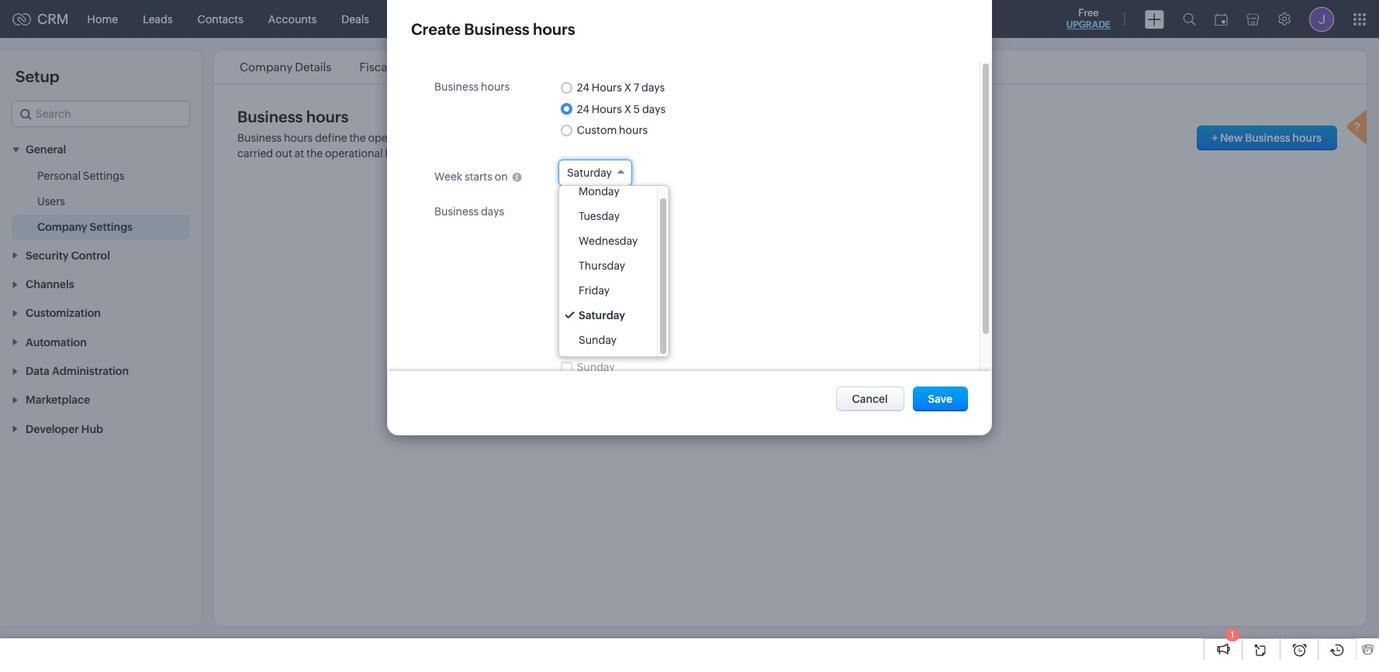 Task type: describe. For each thing, give the bounding box(es) containing it.
cancel
[[852, 393, 888, 406]]

tuesday option
[[559, 204, 657, 229]]

accounts link
[[256, 0, 329, 38]]

out
[[275, 147, 292, 160]]

x for 7
[[624, 82, 631, 94]]

users link
[[37, 194, 65, 210]]

week starts on
[[434, 171, 508, 183]]

company settings
[[37, 221, 133, 234]]

create business hours
[[411, 20, 575, 38]]

company details link
[[237, 61, 334, 74]]

at
[[295, 147, 304, 160]]

monday option
[[559, 179, 657, 204]]

company for company settings
[[37, 221, 87, 234]]

Saturday field
[[558, 160, 632, 186]]

1 horizontal spatial your
[[472, 132, 494, 144]]

that
[[817, 132, 837, 144]]

+ new business hours
[[1212, 132, 1322, 144]]

employees
[[723, 132, 778, 144]]

general button
[[0, 135, 202, 164]]

sunday option
[[559, 328, 657, 353]]

reports
[[567, 13, 607, 25]]

set
[[565, 132, 582, 144]]

24 for 24 hours x 5 days
[[577, 103, 590, 115]]

1 vertical spatial organization.
[[453, 147, 520, 160]]

1 vertical spatial wednesday
[[577, 258, 636, 271]]

days for 24 hours x 7 days
[[641, 82, 665, 94]]

2 horizontal spatial the
[[839, 132, 856, 144]]

company details
[[240, 61, 332, 74]]

+
[[1212, 132, 1218, 144]]

thursday inside option
[[579, 260, 625, 272]]

personal settings link
[[37, 169, 125, 184]]

home
[[87, 13, 118, 25]]

activities
[[858, 132, 903, 144]]

calendar image
[[1215, 13, 1228, 25]]

0 vertical spatial operational
[[368, 132, 426, 144]]

company settings link
[[37, 220, 133, 235]]

2 horizontal spatial your
[[699, 132, 721, 144]]

business hours define the operational hours of your organization. set business hours to help your employees ensure that the activities are carried out at the operational hours of your organization.
[[237, 132, 921, 160]]

deals
[[342, 13, 369, 25]]

hours for 5
[[592, 103, 622, 115]]

users
[[37, 196, 65, 208]]

1 vertical spatial sunday
[[577, 362, 615, 374]]

business days
[[434, 206, 504, 218]]

1 vertical spatial friday
[[577, 310, 608, 322]]

x for 5
[[624, 103, 631, 115]]

save button
[[913, 387, 968, 412]]

profile image
[[1309, 7, 1334, 31]]

5
[[634, 103, 640, 115]]

days for 24 hours x 5 days
[[642, 103, 666, 115]]

free
[[1078, 7, 1099, 19]]

carried
[[237, 147, 273, 160]]

business inside business hours define the operational hours of your organization. set business hours to help your employees ensure that the activities are carried out at the operational hours of your organization.
[[237, 132, 282, 144]]

custom
[[577, 124, 617, 137]]

deals link
[[329, 0, 382, 38]]

contacts link
[[185, 0, 256, 38]]

wednesday option
[[559, 229, 657, 254]]

crm
[[37, 11, 69, 27]]

2 vertical spatial days
[[481, 206, 504, 218]]

wednesday inside option
[[579, 235, 638, 247]]

accounts
[[268, 13, 317, 25]]

help
[[674, 132, 697, 144]]

0 horizontal spatial your
[[429, 147, 451, 160]]

help image
[[1343, 108, 1374, 150]]

0 vertical spatial organization.
[[496, 132, 563, 144]]

friday option
[[559, 278, 657, 303]]

business
[[584, 132, 628, 144]]



Task type: vqa. For each thing, say whether or not it's contained in the screenshot.
Personal
yes



Task type: locate. For each thing, give the bounding box(es) containing it.
sunday
[[579, 334, 617, 347], [577, 362, 615, 374]]

1 horizontal spatial of
[[459, 132, 469, 144]]

saturday
[[567, 167, 612, 179], [579, 310, 625, 322], [577, 336, 622, 348]]

profile element
[[1300, 0, 1343, 38]]

fiscal
[[360, 61, 390, 74]]

friday up sunday option
[[577, 310, 608, 322]]

wednesday up thursday option on the top of page
[[579, 235, 638, 247]]

1 vertical spatial tuesday
[[577, 232, 618, 245]]

business hours up at
[[237, 108, 349, 126]]

1 vertical spatial x
[[624, 103, 631, 115]]

0 horizontal spatial company
[[37, 221, 87, 234]]

1 vertical spatial settings
[[90, 221, 133, 234]]

monday down monday option
[[577, 207, 618, 219]]

0 vertical spatial monday
[[579, 185, 620, 198]]

list box
[[559, 179, 669, 357]]

2 24 from the top
[[577, 103, 590, 115]]

hours for 7
[[592, 82, 622, 94]]

1 horizontal spatial business hours
[[434, 81, 510, 93]]

saturday option
[[559, 303, 657, 328]]

contacts
[[197, 13, 243, 25]]

2 vertical spatial saturday
[[577, 336, 622, 348]]

0 horizontal spatial the
[[306, 147, 323, 160]]

1 horizontal spatial the
[[349, 132, 366, 144]]

24
[[577, 82, 590, 94], [577, 103, 590, 115]]

days
[[641, 82, 665, 94], [642, 103, 666, 115], [481, 206, 504, 218]]

meetings
[[446, 13, 493, 25]]

thursday option
[[559, 254, 657, 278]]

wednesday down wednesday option
[[577, 258, 636, 271]]

week
[[434, 171, 462, 183]]

personal
[[37, 170, 81, 183]]

friday
[[579, 285, 610, 297], [577, 310, 608, 322]]

hours
[[592, 82, 622, 94], [592, 103, 622, 115]]

details
[[295, 61, 332, 74]]

company inside general region
[[37, 221, 87, 234]]

settings
[[83, 170, 125, 183], [90, 221, 133, 234]]

0 vertical spatial 24
[[577, 82, 590, 94]]

crm link
[[12, 11, 69, 27]]

of
[[459, 132, 469, 144], [416, 147, 426, 160]]

tasks
[[394, 13, 421, 25]]

1 vertical spatial thursday
[[577, 284, 623, 297]]

new
[[1220, 132, 1243, 144]]

create
[[411, 20, 461, 38]]

2 hours from the top
[[592, 103, 622, 115]]

0 vertical spatial sunday
[[579, 334, 617, 347]]

tasks link
[[382, 0, 434, 38]]

0 vertical spatial saturday
[[567, 167, 612, 179]]

settings for personal settings
[[83, 170, 125, 183]]

0 vertical spatial wednesday
[[579, 235, 638, 247]]

company for company details
[[240, 61, 293, 74]]

home link
[[75, 0, 130, 38]]

general
[[26, 144, 66, 156]]

thursday down wednesday option
[[579, 260, 625, 272]]

days right 7
[[641, 82, 665, 94]]

company
[[240, 61, 293, 74], [37, 221, 87, 234]]

hours up custom hours
[[592, 103, 622, 115]]

settings down general dropdown button
[[83, 170, 125, 183]]

setup
[[16, 67, 59, 85]]

company left details
[[240, 61, 293, 74]]

monday up tuesday option
[[579, 185, 620, 198]]

1 vertical spatial operational
[[325, 147, 383, 160]]

the right at
[[306, 147, 323, 160]]

friday inside option
[[579, 285, 610, 297]]

24 hours x 5 days
[[577, 103, 666, 115]]

search element
[[1174, 0, 1205, 38]]

company down users
[[37, 221, 87, 234]]

tuesday down tuesday option
[[577, 232, 618, 245]]

the
[[349, 132, 366, 144], [839, 132, 856, 144], [306, 147, 323, 160]]

saturday inside 'option'
[[579, 310, 625, 322]]

hours
[[533, 20, 575, 38], [481, 81, 510, 93], [306, 108, 349, 126], [619, 124, 648, 137], [284, 132, 313, 144], [428, 132, 457, 144], [631, 132, 659, 144], [1293, 132, 1322, 144], [385, 147, 414, 160]]

monday inside option
[[579, 185, 620, 198]]

calls link
[[506, 0, 555, 38]]

0 vertical spatial of
[[459, 132, 469, 144]]

1 hours from the top
[[592, 82, 622, 94]]

leads link
[[130, 0, 185, 38]]

1 vertical spatial of
[[416, 147, 426, 160]]

your
[[472, 132, 494, 144], [699, 132, 721, 144], [429, 147, 451, 160]]

1 vertical spatial hours
[[592, 103, 622, 115]]

days down on
[[481, 206, 504, 218]]

upgrade
[[1066, 19, 1111, 30]]

cancel button
[[836, 387, 904, 412]]

business hours
[[434, 81, 510, 93], [237, 108, 349, 126]]

the right that
[[839, 132, 856, 144]]

leads
[[143, 13, 173, 25]]

business
[[464, 20, 530, 38], [434, 81, 479, 93], [237, 108, 303, 126], [237, 132, 282, 144], [1245, 132, 1290, 144], [434, 206, 479, 218]]

are
[[905, 132, 921, 144]]

to
[[662, 132, 672, 144]]

company inside list
[[240, 61, 293, 74]]

0 vertical spatial x
[[624, 82, 631, 94]]

0 vertical spatial days
[[641, 82, 665, 94]]

x
[[624, 82, 631, 94], [624, 103, 631, 115]]

general region
[[0, 164, 202, 241]]

0 vertical spatial thursday
[[579, 260, 625, 272]]

0 horizontal spatial of
[[416, 147, 426, 160]]

1 vertical spatial company
[[37, 221, 87, 234]]

0 vertical spatial settings
[[83, 170, 125, 183]]

business hours down create business hours
[[434, 81, 510, 93]]

list box containing monday
[[559, 179, 669, 357]]

search image
[[1183, 12, 1196, 26]]

saturday down business hours define the operational hours of your organization. set business hours to help your employees ensure that the activities are carried out at the operational hours of your organization.
[[567, 167, 612, 179]]

1 24 from the top
[[577, 82, 590, 94]]

hours up 24 hours x 5 days
[[592, 82, 622, 94]]

1 vertical spatial 24
[[577, 103, 590, 115]]

saturday up sunday option
[[579, 310, 625, 322]]

friday down thursday option on the top of page
[[579, 285, 610, 297]]

thursday down thursday option on the top of page
[[577, 284, 623, 297]]

7
[[634, 82, 639, 94]]

free upgrade
[[1066, 7, 1111, 30]]

0 vertical spatial friday
[[579, 285, 610, 297]]

your up week
[[429, 147, 451, 160]]

monday
[[579, 185, 620, 198], [577, 207, 618, 219]]

thursday
[[579, 260, 625, 272], [577, 284, 623, 297]]

starts
[[465, 171, 492, 183]]

days right 5 on the top
[[642, 103, 666, 115]]

sunday down 'saturday' 'option'
[[579, 334, 617, 347]]

tuesday down monday option
[[579, 210, 620, 223]]

0 vertical spatial hours
[[592, 82, 622, 94]]

x left 7
[[624, 82, 631, 94]]

0 horizontal spatial business hours
[[237, 108, 349, 126]]

24 for 24 hours x 7 days
[[577, 82, 590, 94]]

fiscal year link
[[357, 61, 418, 74]]

settings inside "link"
[[83, 170, 125, 183]]

your up starts
[[472, 132, 494, 144]]

24 up custom
[[577, 103, 590, 115]]

your right help
[[699, 132, 721, 144]]

1
[[1231, 631, 1234, 640]]

tuesday inside option
[[579, 210, 620, 223]]

organization. up starts
[[453, 147, 520, 160]]

1 x from the top
[[624, 82, 631, 94]]

wednesday
[[579, 235, 638, 247], [577, 258, 636, 271]]

operational down the define
[[325, 147, 383, 160]]

24 up 24 hours x 5 days
[[577, 82, 590, 94]]

sunday inside option
[[579, 334, 617, 347]]

save
[[928, 393, 953, 406]]

1 vertical spatial monday
[[577, 207, 618, 219]]

saturday inside field
[[567, 167, 612, 179]]

saturday down 'saturday' 'option'
[[577, 336, 622, 348]]

0 vertical spatial tuesday
[[579, 210, 620, 223]]

ensure
[[781, 132, 815, 144]]

calls
[[518, 13, 542, 25]]

operational right the define
[[368, 132, 426, 144]]

settings down personal settings
[[90, 221, 133, 234]]

24 hours x 7 days
[[577, 82, 665, 94]]

2 x from the top
[[624, 103, 631, 115]]

1 vertical spatial business hours
[[237, 108, 349, 126]]

list
[[226, 50, 700, 84]]

tuesday
[[579, 210, 620, 223], [577, 232, 618, 245]]

organization. left set
[[496, 132, 563, 144]]

logo image
[[12, 13, 31, 25]]

custom hours
[[577, 124, 648, 137]]

define
[[315, 132, 347, 144]]

on
[[495, 171, 508, 183]]

personal settings
[[37, 170, 125, 183]]

the right the define
[[349, 132, 366, 144]]

fiscal year
[[360, 61, 415, 74]]

0 vertical spatial business hours
[[434, 81, 510, 93]]

x left 5 on the top
[[624, 103, 631, 115]]

0 vertical spatial company
[[240, 61, 293, 74]]

list containing company details
[[226, 50, 700, 84]]

meetings link
[[434, 0, 506, 38]]

reports link
[[555, 0, 619, 38]]

sunday down sunday option
[[577, 362, 615, 374]]

1 horizontal spatial company
[[240, 61, 293, 74]]

organization.
[[496, 132, 563, 144], [453, 147, 520, 160]]

operational
[[368, 132, 426, 144], [325, 147, 383, 160]]

year
[[393, 61, 415, 74]]

settings for company settings
[[90, 221, 133, 234]]

1 vertical spatial saturday
[[579, 310, 625, 322]]

1 vertical spatial days
[[642, 103, 666, 115]]



